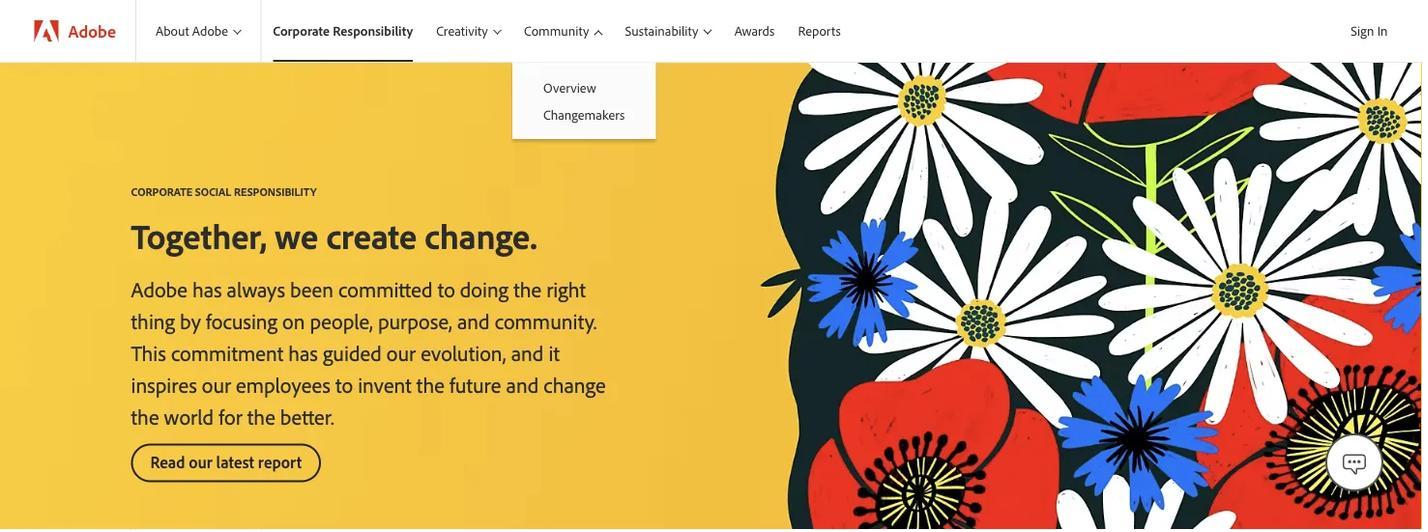 Task type: locate. For each thing, give the bounding box(es) containing it.
we
[[275, 214, 318, 258]]

our down purpose,
[[387, 339, 416, 366]]

about adobe button
[[136, 0, 260, 62]]

the
[[514, 276, 542, 303], [417, 371, 445, 398], [131, 403, 159, 430], [247, 403, 275, 430]]

our down commitment
[[202, 371, 231, 398]]

and
[[457, 307, 490, 335], [511, 339, 544, 366], [506, 371, 539, 398]]

has up by
[[192, 276, 222, 303]]

0 horizontal spatial adobe
[[68, 20, 116, 42]]

right
[[546, 276, 586, 303]]

0 vertical spatial has
[[192, 276, 222, 303]]

corporate responsibility
[[273, 22, 413, 39]]

to
[[438, 276, 455, 303], [336, 371, 353, 398]]

adobe inside adobe has always been committed to doing the right thing by focusing on people, purpose, and community. this commitment has guided our evolution, and it inspires our employees to invent the future and change the world for the better.
[[131, 276, 187, 303]]

1 vertical spatial and
[[511, 339, 544, 366]]

together,
[[131, 214, 267, 258]]

adobe
[[68, 20, 116, 42], [192, 22, 228, 39], [131, 276, 187, 303]]

1 horizontal spatial to
[[438, 276, 455, 303]]

1 vertical spatial our
[[202, 371, 231, 398]]

adobe inside adobe link
[[68, 20, 116, 42]]

and left it
[[511, 339, 544, 366]]

sustainability button
[[614, 0, 723, 62]]

adobe right about
[[192, 22, 228, 39]]

the up community.
[[514, 276, 542, 303]]

adobe up the thing on the left of page
[[131, 276, 187, 303]]

community button
[[512, 0, 614, 62]]

overview link
[[512, 74, 656, 101]]

has down the 'on'
[[288, 339, 318, 366]]

0 horizontal spatial has
[[192, 276, 222, 303]]

corporate left the responsibility
[[273, 22, 330, 39]]

1 vertical spatial to
[[336, 371, 353, 398]]

read our latest report
[[150, 452, 302, 473]]

creativity button
[[425, 0, 512, 62]]

change
[[544, 371, 606, 398]]

group
[[512, 62, 656, 139]]

employees
[[236, 371, 331, 398]]

creativity
[[436, 22, 488, 39]]

adobe for adobe has always been committed to doing the right thing by focusing on people, purpose, and community. this commitment has guided our evolution, and it inspires our employees to invent the future and change the world for the better.
[[131, 276, 187, 303]]

to down "guided" on the bottom of page
[[336, 371, 353, 398]]

change.
[[425, 214, 537, 258]]

1 horizontal spatial corporate
[[273, 22, 330, 39]]

corporate for corporate responsibility
[[273, 22, 330, 39]]

1 horizontal spatial adobe
[[131, 276, 187, 303]]

adobe inside about adobe popup button
[[192, 22, 228, 39]]

our right read
[[189, 452, 212, 473]]

1 horizontal spatial has
[[288, 339, 318, 366]]

purpose,
[[378, 307, 452, 335]]

community
[[524, 22, 589, 39]]

awards link
[[723, 0, 786, 62]]

group containing overview
[[512, 62, 656, 139]]

corporate
[[273, 22, 330, 39], [131, 184, 192, 199]]

the left future
[[417, 371, 445, 398]]

overview
[[543, 79, 596, 96]]

corporate social responsibility
[[131, 184, 317, 199]]

our
[[387, 339, 416, 366], [202, 371, 231, 398], [189, 452, 212, 473]]

0 vertical spatial corporate
[[273, 22, 330, 39]]

corporate left social
[[131, 184, 192, 199]]

on
[[282, 307, 305, 335]]

and up evolution,
[[457, 307, 490, 335]]

0 vertical spatial and
[[457, 307, 490, 335]]

0 horizontal spatial corporate
[[131, 184, 192, 199]]

been
[[290, 276, 334, 303]]

world
[[164, 403, 214, 430]]

inspires
[[131, 371, 197, 398]]

0 vertical spatial to
[[438, 276, 455, 303]]

thing
[[131, 307, 175, 335]]

adobe left about
[[68, 20, 116, 42]]

future
[[450, 371, 501, 398]]

2 horizontal spatial adobe
[[192, 22, 228, 39]]

to left doing
[[438, 276, 455, 303]]

has
[[192, 276, 222, 303], [288, 339, 318, 366]]

1 vertical spatial corporate
[[131, 184, 192, 199]]

by
[[180, 307, 201, 335]]

and right future
[[506, 371, 539, 398]]

read
[[150, 452, 185, 473]]

responsibility
[[333, 22, 413, 39]]

corporate for corporate social responsibility
[[131, 184, 192, 199]]

latest
[[216, 452, 254, 473]]

together, we create change.
[[131, 214, 537, 258]]

report
[[258, 452, 302, 473]]



Task type: vqa. For each thing, say whether or not it's contained in the screenshot.
'Licensing Terms' at the top of the page
no



Task type: describe. For each thing, give the bounding box(es) containing it.
responsibility
[[234, 184, 317, 199]]

changemakers link
[[512, 101, 656, 128]]

2 vertical spatial and
[[506, 371, 539, 398]]

better.
[[280, 403, 334, 430]]

this
[[131, 339, 166, 366]]

invent
[[358, 371, 412, 398]]

community.
[[495, 307, 597, 335]]

doing
[[460, 276, 509, 303]]

focusing
[[206, 307, 277, 335]]

sign
[[1351, 22, 1374, 39]]

corporate responsibility link
[[261, 0, 425, 62]]

for
[[219, 403, 242, 430]]

always
[[227, 276, 285, 303]]

2 vertical spatial our
[[189, 452, 212, 473]]

0 horizontal spatial to
[[336, 371, 353, 398]]

evolution,
[[421, 339, 506, 366]]

commitment
[[171, 339, 283, 366]]

committed
[[338, 276, 433, 303]]

awards
[[734, 22, 775, 39]]

reports link
[[786, 0, 852, 62]]

changemakers
[[543, 106, 625, 123]]

social
[[195, 184, 231, 199]]

about
[[156, 22, 189, 39]]

0 vertical spatial our
[[387, 339, 416, 366]]

adobe for adobe
[[68, 20, 116, 42]]

it
[[549, 339, 560, 366]]

reports
[[798, 22, 841, 39]]

people,
[[310, 307, 373, 335]]

read our latest report link
[[131, 444, 321, 483]]

adobe has always been committed to doing the right thing by focusing on people, purpose, and community. this commitment has guided our evolution, and it inspires our employees to invent the future and change the world for the better.
[[131, 276, 606, 430]]

the right for at the bottom
[[247, 403, 275, 430]]

create
[[326, 214, 417, 258]]

the down inspires
[[131, 403, 159, 430]]

sustainability
[[625, 22, 698, 39]]

about adobe
[[156, 22, 228, 39]]

1 vertical spatial has
[[288, 339, 318, 366]]

guided
[[323, 339, 382, 366]]

in
[[1377, 22, 1388, 39]]

adobe link
[[15, 0, 135, 62]]

sign in button
[[1347, 15, 1392, 47]]

sign in
[[1351, 22, 1388, 39]]



